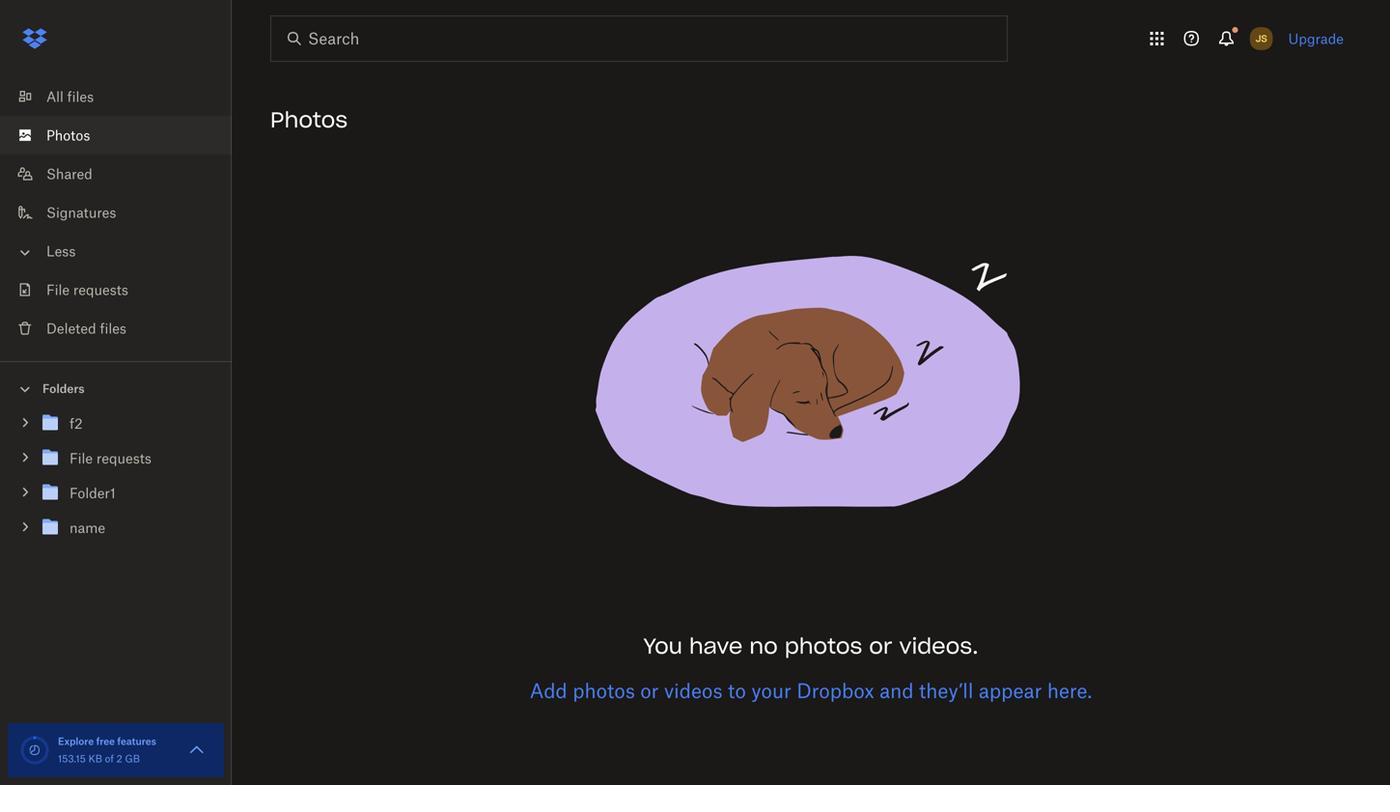 Task type: vqa. For each thing, say whether or not it's contained in the screenshot.
Paper
no



Task type: locate. For each thing, give the bounding box(es) containing it.
1 vertical spatial file requests link
[[39, 446, 216, 472]]

1 vertical spatial requests
[[96, 450, 152, 467]]

quota usage element
[[19, 735, 50, 766]]

file down less
[[46, 282, 70, 298]]

1 vertical spatial photos
[[573, 679, 635, 703]]

requests up deleted files
[[73, 282, 128, 298]]

1 vertical spatial files
[[100, 320, 127, 337]]

they'll
[[920, 679, 974, 703]]

file requests
[[46, 282, 128, 298], [70, 450, 152, 467]]

file requests link up deleted files
[[15, 270, 232, 309]]

requests down f2 link
[[96, 450, 152, 467]]

files right all
[[67, 88, 94, 105]]

file
[[46, 282, 70, 298], [70, 450, 93, 467]]

list
[[0, 66, 232, 361]]

0 horizontal spatial files
[[67, 88, 94, 105]]

1 vertical spatial or
[[641, 679, 659, 703]]

or
[[870, 633, 893, 660], [641, 679, 659, 703]]

of
[[105, 753, 114, 765]]

file requests link
[[15, 270, 232, 309], [39, 446, 216, 472]]

or up and
[[870, 633, 893, 660]]

less image
[[15, 243, 35, 262]]

deleted files link
[[15, 309, 232, 348]]

all files link
[[15, 77, 232, 116]]

files right deleted
[[100, 320, 127, 337]]

2
[[117, 753, 122, 765]]

1 horizontal spatial or
[[870, 633, 893, 660]]

1 horizontal spatial photos
[[270, 106, 348, 133]]

js button
[[1247, 23, 1278, 54]]

file requests link up folder1 link
[[39, 446, 216, 472]]

0 vertical spatial file requests link
[[15, 270, 232, 309]]

or left the "videos"
[[641, 679, 659, 703]]

add
[[530, 679, 568, 703]]

0 vertical spatial file
[[46, 282, 70, 298]]

folders button
[[0, 374, 232, 402]]

explore free features 153.15 kb of 2 gb
[[58, 736, 156, 765]]

requests
[[73, 282, 128, 298], [96, 450, 152, 467]]

photos up dropbox
[[785, 633, 863, 660]]

0 vertical spatial photos
[[785, 633, 863, 660]]

file requests down f2 link
[[70, 450, 152, 467]]

153.15
[[58, 753, 86, 765]]

you
[[644, 633, 683, 660]]

videos
[[664, 679, 723, 703]]

upgrade
[[1289, 30, 1345, 47]]

dropbox
[[797, 679, 875, 703]]

group
[[0, 402, 232, 560]]

files
[[67, 88, 94, 105], [100, 320, 127, 337]]

1 horizontal spatial files
[[100, 320, 127, 337]]

free
[[96, 736, 115, 748]]

add photos or videos to your dropbox and they'll appear here. link
[[530, 679, 1093, 703]]

file requests up deleted files
[[46, 282, 128, 298]]

kb
[[88, 753, 102, 765]]

0 horizontal spatial photos
[[46, 127, 90, 143]]

photos
[[270, 106, 348, 133], [46, 127, 90, 143]]

photos right add
[[573, 679, 635, 703]]

file down f2
[[70, 450, 93, 467]]

0 vertical spatial files
[[67, 88, 94, 105]]

photos
[[785, 633, 863, 660], [573, 679, 635, 703]]

less
[[46, 243, 76, 259]]

name link
[[39, 515, 216, 541]]

you have no photos or videos.
[[644, 633, 979, 660]]

photos list item
[[0, 116, 232, 155]]

name
[[70, 520, 105, 536]]



Task type: describe. For each thing, give the bounding box(es) containing it.
f2
[[70, 415, 83, 432]]

0 vertical spatial or
[[870, 633, 893, 660]]

files for deleted files
[[100, 320, 127, 337]]

here.
[[1048, 679, 1093, 703]]

all files
[[46, 88, 94, 105]]

0 vertical spatial file requests
[[46, 282, 128, 298]]

appear
[[979, 679, 1043, 703]]

1 vertical spatial file requests
[[70, 450, 152, 467]]

group containing f2
[[0, 402, 232, 560]]

no
[[750, 633, 778, 660]]

features
[[117, 736, 156, 748]]

folder1 link
[[39, 481, 216, 507]]

deleted
[[46, 320, 96, 337]]

signatures link
[[15, 193, 232, 232]]

files for all files
[[67, 88, 94, 105]]

0 horizontal spatial or
[[641, 679, 659, 703]]

folder1
[[70, 485, 116, 501]]

Search in folder "Dropbox" text field
[[308, 27, 968, 50]]

0 horizontal spatial photos
[[573, 679, 635, 703]]

js
[[1256, 32, 1268, 44]]

have
[[690, 633, 743, 660]]

and
[[880, 679, 914, 703]]

all
[[46, 88, 64, 105]]

photos link
[[15, 116, 232, 155]]

dropbox image
[[15, 19, 54, 58]]

folders
[[42, 382, 85, 396]]

list containing all files
[[0, 66, 232, 361]]

your
[[752, 679, 792, 703]]

photos inside 'photos' list item
[[46, 127, 90, 143]]

sleeping dog on a purple cushion. image
[[570, 147, 1053, 630]]

explore
[[58, 736, 94, 748]]

shared link
[[15, 155, 232, 193]]

deleted files
[[46, 320, 127, 337]]

gb
[[125, 753, 140, 765]]

1 vertical spatial file
[[70, 450, 93, 467]]

0 vertical spatial requests
[[73, 282, 128, 298]]

f2 link
[[39, 411, 216, 437]]

add photos or videos to your dropbox and they'll appear here.
[[530, 679, 1093, 703]]

shared
[[46, 166, 93, 182]]

upgrade link
[[1289, 30, 1345, 47]]

1 horizontal spatial photos
[[785, 633, 863, 660]]

signatures
[[46, 204, 116, 221]]

videos.
[[900, 633, 979, 660]]

to
[[728, 679, 746, 703]]



